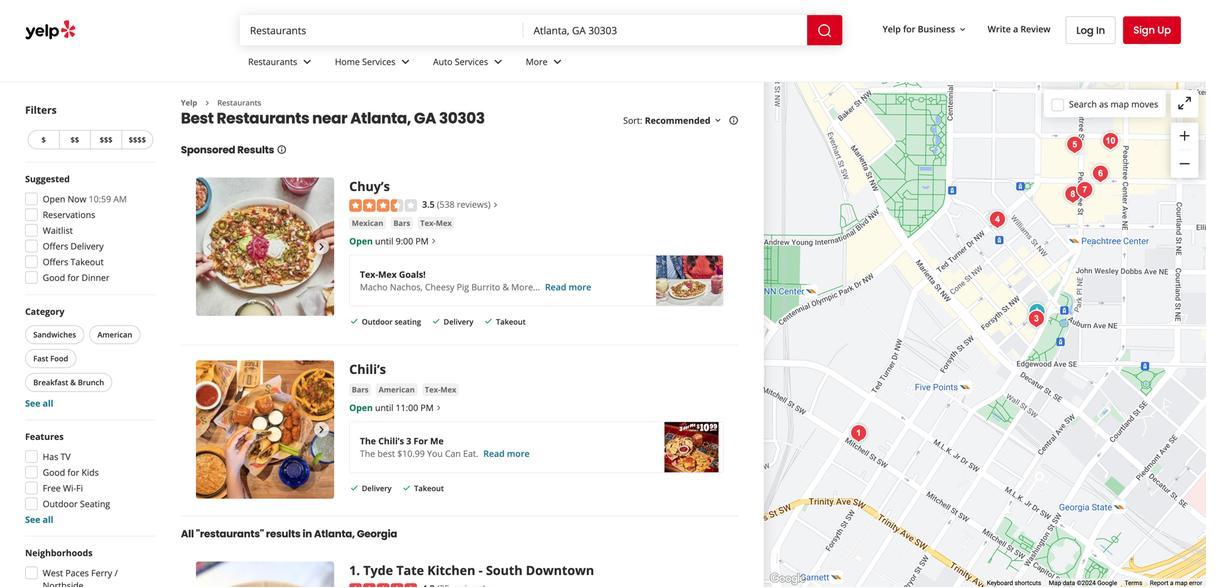 Task type: vqa. For each thing, say whether or not it's contained in the screenshot.
9:00 on the left top
yes



Task type: locate. For each thing, give the bounding box(es) containing it.
home
[[335, 56, 360, 68]]

map right 'as'
[[1111, 98, 1130, 110]]

american button up open until 11:00 pm
[[376, 384, 418, 396]]

restaurants
[[248, 56, 297, 68], [217, 97, 261, 108], [217, 108, 309, 129]]

24 chevron down v2 image for auto services
[[491, 54, 506, 69]]

24 chevron down v2 image inside home services link
[[398, 54, 413, 69]]

all inside features group
[[43, 514, 53, 525]]

1 all from the top
[[43, 397, 53, 409]]

& inside tex-mex goals! macho nachos, cheesy pig burrito & more... read more
[[503, 281, 509, 293]]

good down offers takeout
[[43, 272, 65, 283]]

recommended button
[[645, 114, 723, 126]]

tex-mex link down 3.5
[[418, 217, 455, 230]]

0 vertical spatial all
[[43, 397, 53, 409]]

0 vertical spatial american button
[[89, 325, 140, 344]]

0 vertical spatial open
[[43, 193, 65, 205]]

tyde tate kitchen - south downtown link
[[364, 562, 595, 579]]

1 vertical spatial american
[[379, 384, 415, 395]]

good up free
[[43, 466, 65, 478]]

1 services from the left
[[362, 56, 396, 68]]

yelp up sponsored
[[181, 97, 197, 108]]

bars button for the top bars link
[[391, 217, 413, 229]]

delivery down best
[[362, 483, 392, 494]]

1 vertical spatial chili's
[[379, 435, 404, 447]]

2 vertical spatial mex
[[441, 384, 457, 395]]

a
[[1014, 23, 1019, 35], [1171, 579, 1174, 587]]

0 horizontal spatial read
[[484, 448, 505, 460]]

pm
[[416, 235, 429, 247], [421, 402, 434, 414]]

16 chevron right v2 image right (538
[[491, 200, 501, 210]]

24 chevron down v2 image
[[300, 54, 315, 69], [398, 54, 413, 69], [491, 54, 506, 69]]

2 see from the top
[[25, 514, 40, 525]]

takeout inside suggested group
[[71, 256, 104, 268]]

0 vertical spatial tex-mex
[[421, 218, 452, 228]]

pm for chuy's
[[416, 235, 429, 247]]

slideshow element for chuy's
[[196, 178, 334, 316]]

search image
[[818, 23, 833, 38]]

0 horizontal spatial 24 chevron down v2 image
[[300, 54, 315, 69]]

None search field
[[240, 15, 843, 45]]

1 vertical spatial see all button
[[25, 514, 53, 525]]

alma cocina - atlanta image
[[1073, 178, 1098, 203]]

see all button for category
[[25, 397, 53, 409]]

2 see all from the top
[[25, 514, 53, 525]]

chili's link
[[349, 361, 386, 378]]

1 horizontal spatial yelp
[[883, 23, 901, 35]]

0 vertical spatial 16 chevron down v2 image
[[958, 24, 968, 34]]

1 vertical spatial tex-mex
[[425, 384, 457, 395]]

open for chili's
[[349, 402, 373, 414]]

offers
[[43, 240, 68, 252], [43, 256, 68, 268]]

see up neighborhoods
[[25, 514, 40, 525]]

24 chevron down v2 image left auto
[[398, 54, 413, 69]]

outdoor inside features group
[[43, 498, 78, 510]]

reviews)
[[457, 198, 491, 210]]

see all button
[[25, 397, 53, 409], [25, 514, 53, 525]]

for left the business
[[904, 23, 916, 35]]

1 vertical spatial tex-mex button
[[423, 384, 459, 396]]

0 horizontal spatial services
[[362, 56, 396, 68]]

see all inside category group
[[25, 397, 53, 409]]

0 vertical spatial &
[[503, 281, 509, 293]]

zoom out image
[[1178, 156, 1193, 171]]

3 24 chevron down v2 image from the left
[[491, 54, 506, 69]]

1 horizontal spatial 16 chevron down v2 image
[[958, 24, 968, 34]]

0 horizontal spatial more
[[507, 448, 530, 460]]

1 slideshow element from the top
[[196, 178, 334, 316]]

slideshow element
[[196, 178, 334, 316], [196, 361, 334, 499]]

16 chevron down v2 image for yelp for business
[[958, 24, 968, 34]]

for inside features group
[[67, 466, 79, 478]]

0 vertical spatial atlanta,
[[351, 108, 411, 129]]

0 horizontal spatial american
[[97, 329, 132, 340]]

see all
[[25, 397, 53, 409], [25, 514, 53, 525]]

1 see from the top
[[25, 397, 40, 409]]

next image
[[314, 422, 329, 437]]

2 all from the top
[[43, 514, 53, 525]]

all down free
[[43, 514, 53, 525]]

0 horizontal spatial bars
[[352, 384, 369, 395]]

16 checkmark v2 image right seating
[[431, 316, 441, 326]]

cheesy
[[425, 281, 455, 293]]

1 vertical spatial outdoor
[[43, 498, 78, 510]]

1 vertical spatial tex-mex link
[[423, 384, 459, 396]]

all inside category group
[[43, 397, 53, 409]]

more
[[569, 281, 592, 293], [507, 448, 530, 460]]

0 vertical spatial bars button
[[391, 217, 413, 229]]

0 vertical spatial mex
[[436, 218, 452, 228]]

outdoor down free wi-fi
[[43, 498, 78, 510]]

see all button down breakfast
[[25, 397, 53, 409]]

0 vertical spatial offers
[[43, 240, 68, 252]]

for for dinner
[[67, 272, 79, 283]]

1 24 chevron down v2 image from the left
[[300, 54, 315, 69]]

24 chevron down v2 image inside restaurants link
[[300, 54, 315, 69]]

2 vertical spatial takeout
[[414, 483, 444, 494]]

2 offers from the top
[[43, 256, 68, 268]]

1 offers from the top
[[43, 240, 68, 252]]

16 chevron down v2 image inside yelp for business button
[[958, 24, 968, 34]]

None field
[[240, 15, 524, 45], [524, 15, 808, 45]]

2 until from the top
[[375, 402, 394, 414]]

see down breakfast
[[25, 397, 40, 409]]

delivery up offers takeout
[[71, 240, 104, 252]]

in
[[1097, 23, 1106, 37]]

2 good from the top
[[43, 466, 65, 478]]

takeout down more...
[[496, 316, 526, 327]]

2 vertical spatial for
[[67, 466, 79, 478]]

2 services from the left
[[455, 56, 488, 68]]

2 16 checkmark v2 image from the left
[[431, 316, 441, 326]]

wi-
[[63, 482, 76, 494]]

16 checkmark v2 image
[[484, 316, 494, 326], [349, 483, 360, 493], [402, 483, 412, 493]]

1 vertical spatial bars
[[352, 384, 369, 395]]

pm right 9:00
[[416, 235, 429, 247]]

category group
[[23, 305, 156, 410]]

2 none field from the left
[[524, 15, 808, 45]]

bars up 9:00
[[394, 218, 410, 228]]

& left more...
[[503, 281, 509, 293]]

offers for offers takeout
[[43, 256, 68, 268]]

16 checkmark v2 image for outdoor seating
[[349, 316, 360, 326]]

$
[[41, 135, 46, 145]]

0 horizontal spatial map
[[1111, 98, 1130, 110]]

delivery
[[71, 240, 104, 252], [444, 316, 474, 327], [362, 483, 392, 494]]

1 vertical spatial tex-
[[360, 268, 378, 280]]

0 vertical spatial see all
[[25, 397, 53, 409]]

bars button
[[391, 217, 413, 229], [349, 384, 371, 396]]

mex for bars
[[436, 218, 452, 228]]

0 vertical spatial see
[[25, 397, 40, 409]]

0 vertical spatial read
[[545, 281, 567, 293]]

&
[[503, 281, 509, 293], [70, 377, 76, 388]]

takeout down you
[[414, 483, 444, 494]]

map left error
[[1176, 579, 1188, 587]]

& left brunch
[[70, 377, 76, 388]]

see all button inside features group
[[25, 514, 53, 525]]

services for auto services
[[455, 56, 488, 68]]

24 chevron down v2 image right auto services
[[491, 54, 506, 69]]

tex- right american link
[[425, 384, 441, 395]]

am
[[113, 193, 127, 205]]

see all down breakfast
[[25, 397, 53, 409]]

$$ button
[[59, 130, 90, 149]]

tex-
[[421, 218, 436, 228], [360, 268, 378, 280], [425, 384, 441, 395]]

sponsored results
[[181, 143, 274, 157]]

map
[[1111, 98, 1130, 110], [1176, 579, 1188, 587]]

outdoor
[[362, 316, 393, 327], [43, 498, 78, 510]]

1 vertical spatial pm
[[421, 402, 434, 414]]

1 vertical spatial see all
[[25, 514, 53, 525]]

dinner
[[82, 272, 110, 283]]

for for business
[[904, 23, 916, 35]]

see inside category group
[[25, 397, 40, 409]]

2 24 chevron down v2 image from the left
[[398, 54, 413, 69]]

$$$
[[100, 135, 113, 145]]

16 chevron down v2 image for recommended
[[713, 115, 723, 126]]

west
[[43, 567, 63, 579]]

16 checkmark v2 image left the outdoor seating
[[349, 316, 360, 326]]

11:00
[[396, 402, 418, 414]]

american inside category group
[[97, 329, 132, 340]]

the chili's 3 for me the best $10.99 you can eat. read more
[[360, 435, 530, 460]]

bars link
[[391, 217, 413, 230], [349, 384, 371, 396]]

1 horizontal spatial read
[[545, 281, 567, 293]]

0 horizontal spatial a
[[1014, 23, 1019, 35]]

2 vertical spatial open
[[349, 402, 373, 414]]

previous image
[[201, 422, 216, 437]]

2 vertical spatial tex-
[[425, 384, 441, 395]]

0 horizontal spatial delivery
[[71, 240, 104, 252]]

1 horizontal spatial bars
[[394, 218, 410, 228]]

more right more...
[[569, 281, 592, 293]]

0 horizontal spatial outdoor
[[43, 498, 78, 510]]

tyde
[[364, 562, 393, 579]]

more link
[[516, 45, 576, 82]]

google image
[[767, 571, 809, 587]]

neighborhoods group
[[21, 547, 156, 587]]

yelp for business
[[883, 23, 956, 35]]

open down suggested
[[43, 193, 65, 205]]

best restaurants near atlanta, ga 30303
[[181, 108, 485, 129]]

bars down the chili's link
[[352, 384, 369, 395]]

category
[[25, 305, 65, 317]]

good for good for kids
[[43, 466, 65, 478]]

yelp inside yelp for business button
[[883, 23, 901, 35]]

more inside tex-mex goals! macho nachos, cheesy pig burrito & more... read more
[[569, 281, 592, 293]]

chili's up american link
[[349, 361, 386, 378]]

0 horizontal spatial 16 chevron down v2 image
[[713, 115, 723, 126]]

map region
[[646, 0, 1207, 587]]

american up open until 11:00 pm
[[379, 384, 415, 395]]

16 checkmark v2 image down burrito
[[484, 316, 494, 326]]

offers down offers delivery
[[43, 256, 68, 268]]

outdoor left seating
[[362, 316, 393, 327]]

see for features
[[25, 514, 40, 525]]

0 vertical spatial the
[[360, 435, 376, 447]]

16 chevron down v2 image left 16 info v2 image
[[713, 115, 723, 126]]

1 vertical spatial until
[[375, 402, 394, 414]]

a right report at the right
[[1171, 579, 1174, 587]]

restaurants link
[[238, 45, 325, 82]]

0 horizontal spatial yelp
[[181, 97, 197, 108]]

0 vertical spatial american
[[97, 329, 132, 340]]

outdoor for outdoor seating
[[43, 498, 78, 510]]

16 info v2 image
[[729, 115, 739, 126]]

16 chevron right v2 image inside (538 reviews) link
[[491, 200, 501, 210]]

log
[[1077, 23, 1094, 37]]

16 checkmark v2 image up georgia
[[349, 483, 360, 493]]

1 vertical spatial open
[[349, 235, 373, 247]]

chili's
[[349, 361, 386, 378], [379, 435, 404, 447]]

yelp left the business
[[883, 23, 901, 35]]

24 chevron down v2 image left 'home'
[[300, 54, 315, 69]]

1 none field from the left
[[240, 15, 524, 45]]

good inside features group
[[43, 466, 65, 478]]

16 chevron down v2 image right the business
[[958, 24, 968, 34]]

0 vertical spatial map
[[1111, 98, 1130, 110]]

georgia
[[357, 527, 397, 541]]

more
[[526, 56, 548, 68]]

open for chuy's
[[349, 235, 373, 247]]

sandwiches
[[33, 329, 76, 340]]

sign
[[1134, 23, 1156, 37]]

mex up macho
[[378, 268, 397, 280]]

1 horizontal spatial 16 checkmark v2 image
[[402, 483, 412, 493]]

eat.
[[463, 448, 479, 460]]

0 vertical spatial until
[[375, 235, 394, 247]]

tex-mex link right american link
[[423, 384, 459, 396]]

home services
[[335, 56, 396, 68]]

delivery inside suggested group
[[71, 240, 104, 252]]

services right 'home'
[[362, 56, 396, 68]]

offers down the waitlist on the top of the page
[[43, 240, 68, 252]]

2 horizontal spatial takeout
[[496, 316, 526, 327]]

read right more...
[[545, 281, 567, 293]]

see for category
[[25, 397, 40, 409]]

the down open until 11:00 pm
[[360, 435, 376, 447]]

chili's up best
[[379, 435, 404, 447]]

amalfi cucina & mercato image
[[1089, 161, 1114, 186]]

1 vertical spatial &
[[70, 377, 76, 388]]

until left 9:00
[[375, 235, 394, 247]]

2 see all button from the top
[[25, 514, 53, 525]]

for up wi-
[[67, 466, 79, 478]]

bars for bars button associated with the top bars link
[[394, 218, 410, 228]]

16 chevron down v2 image inside recommended "dropdown button"
[[713, 115, 723, 126]]

1 see all from the top
[[25, 397, 53, 409]]

16 chevron right v2 image
[[202, 98, 212, 108], [491, 200, 501, 210], [429, 236, 439, 246], [434, 403, 444, 413], [486, 584, 496, 587]]

tex-mex down 3.5
[[421, 218, 452, 228]]

tex-mex button down 3.5
[[418, 217, 455, 229]]

tex- inside tex-mex goals! macho nachos, cheesy pig burrito & more... read more
[[360, 268, 378, 280]]

tv
[[61, 451, 71, 463]]

mexican link
[[349, 217, 386, 230]]

search as map moves
[[1070, 98, 1159, 110]]

suggested group
[[21, 173, 156, 288]]

open down the chili's link
[[349, 402, 373, 414]]

read
[[545, 281, 567, 293], [484, 448, 505, 460]]

16 chevron down v2 image
[[958, 24, 968, 34], [713, 115, 723, 126]]

(538 reviews) link
[[437, 197, 501, 211]]

16 chevron right v2 image down tyde tate kitchen - south downtown link
[[486, 584, 496, 587]]

1 vertical spatial the
[[360, 448, 375, 460]]

open until 11:00 pm
[[349, 402, 434, 414]]

sponsored
[[181, 143, 235, 157]]

for for kids
[[67, 466, 79, 478]]

1 vertical spatial offers
[[43, 256, 68, 268]]

1 vertical spatial slideshow element
[[196, 361, 334, 499]]

for inside button
[[904, 23, 916, 35]]

1 vertical spatial more
[[507, 448, 530, 460]]

tex- down 3.5
[[421, 218, 436, 228]]

more inside the chili's 3 for me the best $10.99 you can eat. read more
[[507, 448, 530, 460]]

moe's southwest grill image
[[1025, 300, 1050, 325]]

pm right 11:00
[[421, 402, 434, 414]]

read inside the chili's 3 for me the best $10.99 you can eat. read more
[[484, 448, 505, 460]]

tex-mex button right american link
[[423, 384, 459, 396]]

0 vertical spatial yelp
[[883, 23, 901, 35]]

0 horizontal spatial takeout
[[71, 256, 104, 268]]

atlanta, left ga
[[351, 108, 411, 129]]

bars button up 9:00
[[391, 217, 413, 229]]

1 horizontal spatial outdoor
[[362, 316, 393, 327]]

1 vertical spatial bars button
[[349, 384, 371, 396]]

mex for american
[[441, 384, 457, 395]]

more right the eat.
[[507, 448, 530, 460]]

0 vertical spatial tex-
[[421, 218, 436, 228]]

2 vertical spatial delivery
[[362, 483, 392, 494]]

0 vertical spatial tex-mex button
[[418, 217, 455, 229]]

2 slideshow element from the top
[[196, 361, 334, 499]]

expand map image
[[1178, 95, 1193, 111]]

filters
[[25, 103, 57, 117]]

services right auto
[[455, 56, 488, 68]]

services for home services
[[362, 56, 396, 68]]

american button inside category group
[[89, 325, 140, 344]]

1 16 checkmark v2 image from the left
[[349, 316, 360, 326]]

0 vertical spatial see all button
[[25, 397, 53, 409]]

mex right american link
[[441, 384, 457, 395]]

1 horizontal spatial bars button
[[391, 217, 413, 229]]

bars button for the leftmost bars link
[[349, 384, 371, 396]]

1 see all button from the top
[[25, 397, 53, 409]]

1 vertical spatial 16 chevron down v2 image
[[713, 115, 723, 126]]

0 vertical spatial delivery
[[71, 240, 104, 252]]

0 horizontal spatial &
[[70, 377, 76, 388]]

south
[[486, 562, 523, 579]]

1 vertical spatial takeout
[[496, 316, 526, 327]]

open down mexican link
[[349, 235, 373, 247]]

write a review link
[[983, 18, 1056, 40]]

bars link down the chili's link
[[349, 384, 371, 396]]

offers for offers delivery
[[43, 240, 68, 252]]

1 horizontal spatial american button
[[376, 384, 418, 396]]

business
[[918, 23, 956, 35]]

downtown
[[526, 562, 595, 579]]

0 vertical spatial slideshow element
[[196, 178, 334, 316]]

1 until from the top
[[375, 235, 394, 247]]

delivery down pig
[[444, 316, 474, 327]]

for inside suggested group
[[67, 272, 79, 283]]

1 vertical spatial yelp
[[181, 97, 197, 108]]

a right write
[[1014, 23, 1019, 35]]

american button up brunch
[[89, 325, 140, 344]]

best
[[378, 448, 395, 460]]

see all button down free
[[25, 514, 53, 525]]

group
[[1172, 123, 1199, 178]]

1 vertical spatial map
[[1176, 579, 1188, 587]]

1 good from the top
[[43, 272, 65, 283]]

paces
[[65, 567, 89, 579]]

1 vertical spatial read
[[484, 448, 505, 460]]

0 vertical spatial takeout
[[71, 256, 104, 268]]

0 vertical spatial pm
[[416, 235, 429, 247]]

tex- for american
[[425, 384, 441, 395]]

bars button down the chili's link
[[349, 384, 371, 396]]

american up brunch
[[97, 329, 132, 340]]

0 horizontal spatial bars button
[[349, 384, 371, 396]]

tex-mex
[[421, 218, 452, 228], [425, 384, 457, 395]]

2 the from the top
[[360, 448, 375, 460]]

bars link up 9:00
[[391, 217, 413, 230]]

mexican button
[[349, 217, 386, 229]]

free
[[43, 482, 61, 494]]

atlanta,
[[351, 108, 411, 129], [314, 527, 355, 541]]

0 horizontal spatial 16 checkmark v2 image
[[349, 483, 360, 493]]

american
[[97, 329, 132, 340], [379, 384, 415, 395]]

0 horizontal spatial american button
[[89, 325, 140, 344]]

tate
[[397, 562, 424, 579]]

tex- for bars
[[421, 218, 436, 228]]

for down offers takeout
[[67, 272, 79, 283]]

takeout up 'dinner'
[[71, 256, 104, 268]]

/
[[115, 567, 118, 579]]

near
[[312, 108, 348, 129]]

1 horizontal spatial a
[[1171, 579, 1174, 587]]

1 horizontal spatial 16 checkmark v2 image
[[431, 316, 441, 326]]

0 vertical spatial tex-mex link
[[418, 217, 455, 230]]

read right the eat.
[[484, 448, 505, 460]]

see all inside features group
[[25, 514, 53, 525]]

tex-mex button for bars
[[418, 217, 455, 229]]

fast food
[[33, 353, 68, 364]]

0 vertical spatial good
[[43, 272, 65, 283]]

burrito
[[472, 281, 501, 293]]

16 checkmark v2 image
[[349, 316, 360, 326], [431, 316, 441, 326]]

1 horizontal spatial services
[[455, 56, 488, 68]]

24 chevron down v2 image inside auto services link
[[491, 54, 506, 69]]

good for good for dinner
[[43, 272, 65, 283]]

30303
[[439, 108, 485, 129]]

sort:
[[624, 114, 643, 126]]

see all down free
[[25, 514, 53, 525]]

auto
[[433, 56, 453, 68]]

16 checkmark v2 image down $10.99
[[402, 483, 412, 493]]

0 vertical spatial chili's
[[349, 361, 386, 378]]

offers delivery
[[43, 240, 104, 252]]

3.5 star rating image
[[349, 199, 417, 212]]

open now 10:59 am
[[43, 193, 127, 205]]

0 horizontal spatial bars link
[[349, 384, 371, 396]]

1 horizontal spatial &
[[503, 281, 509, 293]]

see inside features group
[[25, 514, 40, 525]]

keyboard
[[987, 579, 1014, 587]]

good inside suggested group
[[43, 272, 65, 283]]

0 vertical spatial bars
[[394, 218, 410, 228]]

2 horizontal spatial delivery
[[444, 316, 474, 327]]

mex inside tex-mex goals! macho nachos, cheesy pig burrito & more... read more
[[378, 268, 397, 280]]

1 vertical spatial mex
[[378, 268, 397, 280]]

1 vertical spatial bars link
[[349, 384, 371, 396]]

tex- up macho
[[360, 268, 378, 280]]

all down breakfast
[[43, 397, 53, 409]]

0 horizontal spatial 16 checkmark v2 image
[[349, 316, 360, 326]]

atlanta, right in
[[314, 527, 355, 541]]

the left best
[[360, 448, 375, 460]]

1 horizontal spatial 24 chevron down v2 image
[[398, 54, 413, 69]]

mex down (538
[[436, 218, 452, 228]]

tex-mex right american link
[[425, 384, 457, 395]]

business categories element
[[238, 45, 1182, 82]]

until down american link
[[375, 402, 394, 414]]



Task type: describe. For each thing, give the bounding box(es) containing it.
until for chili's
[[375, 402, 394, 414]]

home services link
[[325, 45, 423, 82]]

see all for features
[[25, 514, 53, 525]]

16 chevron right v2 image right 11:00
[[434, 403, 444, 413]]

tex-mex for american
[[425, 384, 457, 395]]

has tv
[[43, 451, 71, 463]]

ray's in the city - atlanta image
[[1063, 132, 1088, 157]]

pig
[[457, 281, 469, 293]]

(538
[[437, 198, 455, 210]]

1 vertical spatial delivery
[[444, 316, 474, 327]]

shortcuts
[[1015, 579, 1042, 587]]

free wi-fi
[[43, 482, 83, 494]]

write a review
[[988, 23, 1051, 35]]

ga
[[414, 108, 436, 129]]

pm for chili's
[[421, 402, 434, 414]]

me
[[430, 435, 444, 447]]

west paces ferry / northside
[[43, 567, 118, 587]]

tex-mex button for american
[[423, 384, 459, 396]]

nachos,
[[390, 281, 423, 293]]

tex-mex link for bars
[[418, 217, 455, 230]]

$ button
[[28, 130, 59, 149]]

seating
[[80, 498, 110, 510]]

recommended
[[645, 114, 711, 126]]

yelp for yelp for business
[[883, 23, 901, 35]]

the food shoppe image
[[986, 207, 1011, 232]]

r3 rosendale concepts image
[[1061, 182, 1086, 207]]

mexican
[[352, 218, 384, 228]]

read inside tex-mex goals! macho nachos, cheesy pig burrito & more... read more
[[545, 281, 567, 293]]

outdoor seating
[[43, 498, 110, 510]]

tex-mex link for american
[[423, 384, 459, 396]]

suggested
[[25, 173, 70, 185]]

up
[[1158, 23, 1172, 37]]

& inside breakfast & brunch button
[[70, 377, 76, 388]]

in
[[303, 527, 312, 541]]

see all for category
[[25, 397, 53, 409]]

fi
[[76, 482, 83, 494]]

see all button for features
[[25, 514, 53, 525]]

auto services link
[[423, 45, 516, 82]]

1 horizontal spatial delivery
[[362, 483, 392, 494]]

outdoor seating
[[362, 316, 421, 327]]

tyde tate kitchen - south downtown image
[[847, 421, 872, 446]]

good for dinner
[[43, 272, 110, 283]]

blossom tree image
[[1025, 306, 1050, 332]]

has
[[43, 451, 58, 463]]

a for write
[[1014, 23, 1019, 35]]

9:00
[[396, 235, 413, 247]]

auto services
[[433, 56, 488, 68]]

10:59
[[89, 193, 111, 205]]

best
[[181, 108, 214, 129]]

more...
[[512, 281, 540, 293]]

1 horizontal spatial american
[[379, 384, 415, 395]]

brunch
[[78, 377, 104, 388]]

report
[[1151, 579, 1169, 587]]

review
[[1021, 23, 1051, 35]]

3.5
[[422, 198, 437, 210]]

sign up
[[1134, 23, 1172, 37]]

keyboard shortcuts
[[987, 579, 1042, 587]]

results
[[266, 527, 301, 541]]

results
[[237, 143, 274, 157]]

1 the from the top
[[360, 435, 376, 447]]

none field things to do, nail salons, plumbers
[[240, 15, 524, 45]]

for
[[414, 435, 428, 447]]

write
[[988, 23, 1011, 35]]

breakfast
[[33, 377, 68, 388]]

previous image
[[201, 239, 216, 254]]

all for features
[[43, 514, 53, 525]]

food
[[50, 353, 68, 364]]

16 chevron right v2 image right 9:00
[[429, 236, 439, 246]]

address, neighborhood, city, state or zip text field
[[524, 15, 808, 45]]

a for report
[[1171, 579, 1174, 587]]

things to do, nail salons, plumbers text field
[[240, 15, 524, 45]]

error
[[1190, 579, 1203, 587]]

1 vertical spatial american button
[[376, 384, 418, 396]]

24 chevron down v2 image
[[550, 54, 566, 69]]

report a map error link
[[1151, 579, 1203, 587]]

16 info v2 image
[[277, 144, 287, 155]]

bars for bars button corresponding to the leftmost bars link
[[352, 384, 369, 395]]

terms link
[[1125, 579, 1143, 587]]

good for kids
[[43, 466, 99, 478]]

yelp for business button
[[878, 18, 973, 40]]

4.8 star rating image
[[349, 583, 417, 587]]

zoom in image
[[1178, 128, 1193, 143]]

0 vertical spatial bars link
[[391, 217, 413, 230]]

24 chevron down v2 image for restaurants
[[300, 54, 315, 69]]

tex-mex goals! macho nachos, cheesy pig burrito & more... read more
[[360, 268, 592, 293]]

goals!
[[399, 268, 426, 280]]

$$
[[71, 135, 79, 145]]

map for error
[[1176, 579, 1188, 587]]

.
[[357, 562, 360, 579]]

breakfast & brunch
[[33, 377, 104, 388]]

google
[[1098, 579, 1118, 587]]

$10.99
[[398, 448, 425, 460]]

chili's inside the chili's 3 for me the best $10.99 you can eat. read more
[[379, 435, 404, 447]]

features
[[25, 431, 64, 442]]

fast food button
[[25, 349, 76, 368]]

chuy's link
[[349, 178, 390, 195]]

map data ©2024 google
[[1049, 579, 1118, 587]]

$$$ button
[[90, 130, 121, 149]]

can
[[445, 448, 461, 460]]

until for chuy's
[[375, 235, 394, 247]]

tex-mex for bars
[[421, 218, 452, 228]]

moves
[[1132, 98, 1159, 110]]

features group
[[21, 430, 156, 526]]

aviva by kameel - atlanta image
[[1099, 129, 1124, 154]]

offers takeout
[[43, 256, 104, 268]]

restaurants inside restaurants link
[[248, 56, 297, 68]]

next image
[[314, 239, 329, 254]]

log in
[[1077, 23, 1106, 37]]

2 horizontal spatial 16 checkmark v2 image
[[484, 316, 494, 326]]

map
[[1049, 579, 1062, 587]]

all
[[181, 527, 194, 541]]

reservations
[[43, 209, 95, 221]]

yelp link
[[181, 97, 197, 108]]

chuy's
[[349, 178, 390, 195]]

16 checkmark v2 image for delivery
[[431, 316, 441, 326]]

sign up link
[[1124, 16, 1182, 44]]

report a map error
[[1151, 579, 1203, 587]]

all for category
[[43, 397, 53, 409]]

1 . tyde tate kitchen - south downtown
[[349, 562, 595, 579]]

none field address, neighborhood, city, state or zip
[[524, 15, 808, 45]]

16 chevron right v2 image right yelp link
[[202, 98, 212, 108]]

-
[[479, 562, 483, 579]]

slideshow element for chili's
[[196, 361, 334, 499]]

open inside suggested group
[[43, 193, 65, 205]]

keyboard shortcuts button
[[987, 579, 1042, 587]]

24 chevron down v2 image for home services
[[398, 54, 413, 69]]

macho
[[360, 281, 388, 293]]

log in link
[[1066, 16, 1116, 44]]

data
[[1063, 579, 1076, 587]]

outdoor for outdoor seating
[[362, 316, 393, 327]]

map for moves
[[1111, 98, 1130, 110]]

1 vertical spatial atlanta,
[[314, 527, 355, 541]]

yelp for yelp link
[[181, 97, 197, 108]]



